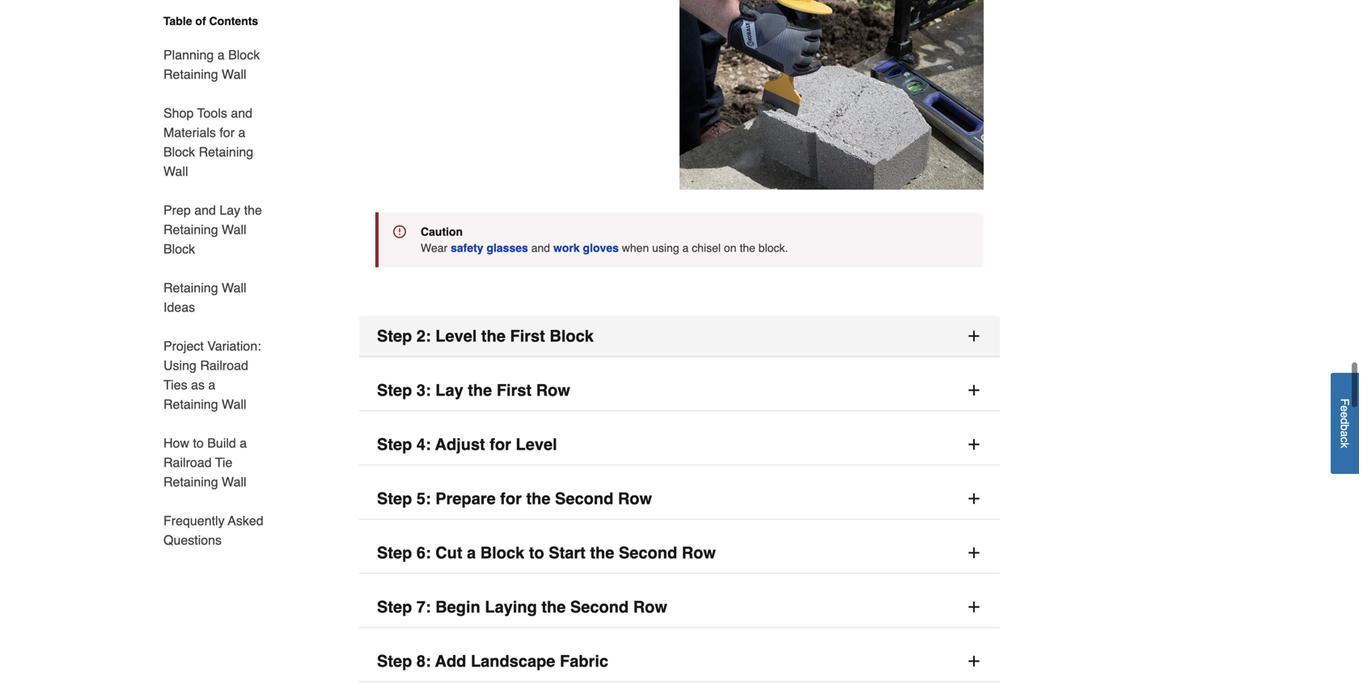 Task type: locate. For each thing, give the bounding box(es) containing it.
plus image for step 7: begin laying the second row
[[966, 599, 982, 615]]

step 4: adjust for level
[[377, 435, 557, 454]]

planning a block retaining wall link
[[163, 36, 265, 94]]

lay inside prep and lay the retaining wall block
[[220, 203, 240, 218]]

e up d
[[1339, 406, 1352, 412]]

2 e from the top
[[1339, 412, 1352, 418]]

step left 8:
[[377, 652, 412, 671]]

e up b
[[1339, 412, 1352, 418]]

lay inside "button"
[[436, 381, 463, 400]]

for right "prepare"
[[500, 490, 522, 508]]

plus image for step 5: prepare for the second row
[[966, 491, 982, 507]]

for for step 4: adjust for level
[[490, 435, 511, 454]]

e
[[1339, 406, 1352, 412], [1339, 412, 1352, 418]]

the right start
[[590, 544, 615, 562]]

plus image
[[966, 328, 982, 344], [966, 382, 982, 399], [966, 437, 982, 453], [966, 491, 982, 507], [966, 545, 982, 561], [966, 599, 982, 615], [966, 653, 982, 670]]

0 horizontal spatial level
[[436, 327, 477, 346]]

step 8: add landscape fabric
[[377, 652, 609, 671]]

and right the "tools"
[[231, 106, 253, 121]]

second for step 5: prepare for the second row
[[555, 490, 614, 508]]

laying
[[485, 598, 537, 617]]

retaining down "tie"
[[163, 475, 218, 490]]

step left '2:'
[[377, 327, 412, 346]]

0 vertical spatial for
[[220, 125, 235, 140]]

block.
[[759, 242, 788, 254]]

begin
[[436, 598, 481, 617]]

lay right prep
[[220, 203, 240, 218]]

to left start
[[529, 544, 544, 562]]

5 plus image from the top
[[966, 545, 982, 561]]

the up step 6: cut a block to start the second row
[[526, 490, 551, 508]]

railroad down 'variation:'
[[200, 358, 248, 373]]

retaining
[[163, 67, 218, 82], [199, 144, 253, 159], [163, 222, 218, 237], [163, 280, 218, 295], [163, 397, 218, 412], [163, 475, 218, 490]]

plus image inside step 2: level the first block button
[[966, 328, 982, 344]]

prep and lay the retaining wall block link
[[163, 191, 265, 269]]

level up step 5: prepare for the second row
[[516, 435, 557, 454]]

2 vertical spatial second
[[570, 598, 629, 617]]

caution
[[421, 225, 463, 238]]

step for step 7: begin laying the second row
[[377, 598, 412, 617]]

step left 6:
[[377, 544, 412, 562]]

5 step from the top
[[377, 544, 412, 562]]

wall up 'variation:'
[[222, 280, 246, 295]]

step 2: level the first block button
[[359, 316, 1000, 357]]

1 vertical spatial to
[[529, 544, 544, 562]]

to inside button
[[529, 544, 544, 562]]

first for row
[[497, 381, 532, 400]]

retaining down the planning
[[163, 67, 218, 82]]

the down step 2: level the first block
[[468, 381, 492, 400]]

0 vertical spatial first
[[510, 327, 545, 346]]

1 vertical spatial lay
[[436, 381, 463, 400]]

lay
[[220, 203, 240, 218], [436, 381, 463, 400]]

first inside "button"
[[497, 381, 532, 400]]

8:
[[417, 652, 431, 671]]

shop
[[163, 106, 194, 121]]

the right on
[[740, 242, 756, 254]]

level
[[436, 327, 477, 346], [516, 435, 557, 454]]

lay right 3:
[[436, 381, 463, 400]]

0 vertical spatial to
[[193, 436, 204, 451]]

retaining inside how to build a railroad tie retaining wall
[[163, 475, 218, 490]]

step left 5:
[[377, 490, 412, 508]]

how
[[163, 436, 189, 451]]

f e e d b a c k
[[1339, 399, 1352, 449]]

gloves
[[583, 242, 619, 254]]

row
[[536, 381, 570, 400], [618, 490, 652, 508], [682, 544, 716, 562], [633, 598, 668, 617]]

wall
[[222, 67, 246, 82], [163, 164, 188, 179], [222, 222, 246, 237], [222, 280, 246, 295], [222, 397, 246, 412], [222, 475, 246, 490]]

a
[[217, 47, 225, 62], [238, 125, 245, 140], [683, 242, 689, 254], [208, 378, 216, 392], [1339, 431, 1352, 437], [240, 436, 247, 451], [467, 544, 476, 562]]

a inside shop tools and materials for a block retaining wall
[[238, 125, 245, 140]]

2 horizontal spatial and
[[531, 242, 550, 254]]

second
[[555, 490, 614, 508], [619, 544, 677, 562], [570, 598, 629, 617]]

wall up the "tools"
[[222, 67, 246, 82]]

0 vertical spatial railroad
[[200, 358, 248, 373]]

a right cut
[[467, 544, 476, 562]]

0 vertical spatial and
[[231, 106, 253, 121]]

plus image inside step 6: cut a block to start the second row button
[[966, 545, 982, 561]]

0 horizontal spatial and
[[194, 203, 216, 218]]

the inside 'step 3: lay the first row' "button"
[[468, 381, 492, 400]]

and
[[231, 106, 253, 121], [194, 203, 216, 218], [531, 242, 550, 254]]

for down the "tools"
[[220, 125, 235, 140]]

project variation: using railroad ties as a retaining wall link
[[163, 327, 265, 424]]

1 e from the top
[[1339, 406, 1352, 412]]

4 step from the top
[[377, 490, 412, 508]]

1 step from the top
[[377, 327, 412, 346]]

wall down "tie"
[[222, 475, 246, 490]]

retaining wall ideas
[[163, 280, 246, 315]]

block inside prep and lay the retaining wall block
[[163, 242, 195, 257]]

level right '2:'
[[436, 327, 477, 346]]

plus image for step 8: add landscape fabric
[[966, 653, 982, 670]]

a inside project variation: using railroad ties as a retaining wall
[[208, 378, 216, 392]]

1 horizontal spatial and
[[231, 106, 253, 121]]

first
[[510, 327, 545, 346], [497, 381, 532, 400]]

second up start
[[555, 490, 614, 508]]

ties
[[163, 378, 187, 392]]

0 vertical spatial second
[[555, 490, 614, 508]]

6 step from the top
[[377, 598, 412, 617]]

for for step 5: prepare for the second row
[[500, 490, 522, 508]]

wall up build
[[222, 397, 246, 412]]

retaining down materials
[[199, 144, 253, 159]]

plus image inside step 8: add landscape fabric button
[[966, 653, 982, 670]]

the right prep
[[244, 203, 262, 218]]

work
[[553, 242, 580, 254]]

1 vertical spatial and
[[194, 203, 216, 218]]

error image
[[393, 225, 406, 238]]

a right as
[[208, 378, 216, 392]]

2 plus image from the top
[[966, 382, 982, 399]]

step left 3:
[[377, 381, 412, 400]]

a right build
[[240, 436, 247, 451]]

7:
[[417, 598, 431, 617]]

railroad
[[200, 358, 248, 373], [163, 455, 212, 470]]

tools
[[197, 106, 227, 121]]

the up step 3: lay the first row
[[481, 327, 506, 346]]

and inside prep and lay the retaining wall block
[[194, 203, 216, 218]]

f e e d b a c k button
[[1331, 373, 1360, 474]]

a right the planning
[[217, 47, 225, 62]]

ideas
[[163, 300, 195, 315]]

and inside shop tools and materials for a block retaining wall
[[231, 106, 253, 121]]

0 vertical spatial level
[[436, 327, 477, 346]]

cut
[[436, 544, 463, 562]]

frequently asked questions
[[163, 513, 264, 548]]

for right adjust
[[490, 435, 511, 454]]

a up k
[[1339, 431, 1352, 437]]

1 vertical spatial railroad
[[163, 455, 212, 470]]

wall inside prep and lay the retaining wall block
[[222, 222, 246, 237]]

5:
[[417, 490, 431, 508]]

0 vertical spatial lay
[[220, 203, 240, 218]]

4 plus image from the top
[[966, 491, 982, 507]]

d
[[1339, 418, 1352, 425]]

a right 'using'
[[683, 242, 689, 254]]

tie
[[215, 455, 233, 470]]

first up step 3: lay the first row
[[510, 327, 545, 346]]

plus image inside step 5: prepare for the second row button
[[966, 491, 982, 507]]

2 step from the top
[[377, 381, 412, 400]]

1 plus image from the top
[[966, 328, 982, 344]]

wall up retaining wall ideas link
[[222, 222, 246, 237]]

1 vertical spatial first
[[497, 381, 532, 400]]

glasses
[[487, 242, 528, 254]]

safety glasses link
[[451, 242, 528, 254]]

1 vertical spatial for
[[490, 435, 511, 454]]

1 horizontal spatial lay
[[436, 381, 463, 400]]

step 4: adjust for level button
[[359, 424, 1000, 466]]

start
[[549, 544, 586, 562]]

7 step from the top
[[377, 652, 412, 671]]

a inside the caution wear safety glasses and work gloves when using a chisel on the block.
[[683, 242, 689, 254]]

1 vertical spatial level
[[516, 435, 557, 454]]

retaining down as
[[163, 397, 218, 412]]

retaining up ideas
[[163, 280, 218, 295]]

second down step 5: prepare for the second row button
[[619, 544, 677, 562]]

step left 4:
[[377, 435, 412, 454]]

retaining down prep
[[163, 222, 218, 237]]

first for block
[[510, 327, 545, 346]]

step inside "button"
[[377, 381, 412, 400]]

b
[[1339, 425, 1352, 431]]

step 3: lay the first row
[[377, 381, 570, 400]]

7 plus image from the top
[[966, 653, 982, 670]]

wall inside shop tools and materials for a block retaining wall
[[163, 164, 188, 179]]

plus image for step 3: lay the first row
[[966, 382, 982, 399]]

and left the work
[[531, 242, 550, 254]]

project
[[163, 339, 204, 354]]

step 6: cut a block to start the second row
[[377, 544, 716, 562]]

block
[[228, 47, 260, 62], [163, 144, 195, 159], [163, 242, 195, 257], [550, 327, 594, 346], [481, 544, 525, 562]]

second up fabric
[[570, 598, 629, 617]]

wall inside project variation: using railroad ties as a retaining wall
[[222, 397, 246, 412]]

0 horizontal spatial to
[[193, 436, 204, 451]]

to right the how
[[193, 436, 204, 451]]

the
[[244, 203, 262, 218], [740, 242, 756, 254], [481, 327, 506, 346], [468, 381, 492, 400], [526, 490, 551, 508], [590, 544, 615, 562], [542, 598, 566, 617]]

step left 7:
[[377, 598, 412, 617]]

shop tools and materials for a block retaining wall link
[[163, 94, 265, 191]]

first inside button
[[510, 327, 545, 346]]

fabric
[[560, 652, 609, 671]]

for
[[220, 125, 235, 140], [490, 435, 511, 454], [500, 490, 522, 508]]

work gloves link
[[553, 242, 619, 254]]

a right materials
[[238, 125, 245, 140]]

f
[[1339, 399, 1352, 406]]

3 plus image from the top
[[966, 437, 982, 453]]

3 step from the top
[[377, 435, 412, 454]]

retaining inside prep and lay the retaining wall block
[[163, 222, 218, 237]]

step 7: begin laying the second row
[[377, 598, 668, 617]]

plus image inside 'step 3: lay the first row' "button"
[[966, 382, 982, 399]]

railroad down the how
[[163, 455, 212, 470]]

a inside step 6: cut a block to start the second row button
[[467, 544, 476, 562]]

to
[[193, 436, 204, 451], [529, 544, 544, 562]]

step for step 3: lay the first row
[[377, 381, 412, 400]]

2 vertical spatial and
[[531, 242, 550, 254]]

plus image for step 6: cut a block to start the second row
[[966, 545, 982, 561]]

first down step 2: level the first block
[[497, 381, 532, 400]]

plus image inside step 7: begin laying the second row button
[[966, 599, 982, 615]]

the inside step 5: prepare for the second row button
[[526, 490, 551, 508]]

2 vertical spatial for
[[500, 490, 522, 508]]

step for step 5: prepare for the second row
[[377, 490, 412, 508]]

plus image inside step 4: adjust for level button
[[966, 437, 982, 453]]

the inside the caution wear safety glasses and work gloves when using a chisel on the block.
[[740, 242, 756, 254]]

1 horizontal spatial to
[[529, 544, 544, 562]]

retaining inside retaining wall ideas
[[163, 280, 218, 295]]

6 plus image from the top
[[966, 599, 982, 615]]

a inside planning a block retaining wall
[[217, 47, 225, 62]]

wall up prep
[[163, 164, 188, 179]]

the inside step 2: level the first block button
[[481, 327, 506, 346]]

0 horizontal spatial lay
[[220, 203, 240, 218]]

add
[[435, 652, 466, 671]]

the right laying
[[542, 598, 566, 617]]

and right prep
[[194, 203, 216, 218]]

step 3: lay the first row button
[[359, 370, 1000, 411]]



Task type: vqa. For each thing, say whether or not it's contained in the screenshot.
Frequently Asked Questions link
yes



Task type: describe. For each thing, give the bounding box(es) containing it.
step 7: begin laying the second row button
[[359, 587, 1000, 628]]

step for step 2: level the first block
[[377, 327, 412, 346]]

railroad inside project variation: using railroad ties as a retaining wall
[[200, 358, 248, 373]]

row inside "button"
[[536, 381, 570, 400]]

step 5: prepare for the second row button
[[359, 479, 1000, 520]]

1 horizontal spatial level
[[516, 435, 557, 454]]

3:
[[417, 381, 431, 400]]

caution wear safety glasses and work gloves when using a chisel on the block.
[[421, 225, 788, 254]]

adjust
[[435, 435, 485, 454]]

wall inside how to build a railroad tie retaining wall
[[222, 475, 246, 490]]

step 2: level the first block
[[377, 327, 594, 346]]

of
[[195, 15, 206, 28]]

variation:
[[207, 339, 261, 354]]

planning
[[163, 47, 214, 62]]

table of contents
[[163, 15, 258, 28]]

4:
[[417, 435, 431, 454]]

prep and lay the retaining wall block
[[163, 203, 262, 257]]

landscape
[[471, 652, 555, 671]]

project variation: using railroad ties as a retaining wall
[[163, 339, 261, 412]]

step 8: add landscape fabric button
[[359, 641, 1000, 683]]

frequently asked questions link
[[163, 502, 265, 550]]

block inside shop tools and materials for a block retaining wall
[[163, 144, 195, 159]]

step for step 6: cut a block to start the second row
[[377, 544, 412, 562]]

materials
[[163, 125, 216, 140]]

for inside shop tools and materials for a block retaining wall
[[220, 125, 235, 140]]

table of contents element
[[144, 13, 265, 550]]

railroad inside how to build a railroad tie retaining wall
[[163, 455, 212, 470]]

6:
[[417, 544, 431, 562]]

2:
[[417, 327, 431, 346]]

build
[[207, 436, 236, 451]]

plus image for step 2: level the first block
[[966, 328, 982, 344]]

table
[[163, 15, 192, 28]]

a person using a mini-sledge and a yellow chisel to knock the lip off of the back of a wall block. image
[[680, 0, 984, 190]]

using
[[652, 242, 679, 254]]

planning a block retaining wall
[[163, 47, 260, 82]]

asked
[[228, 513, 264, 528]]

questions
[[163, 533, 222, 548]]

lay for and
[[220, 203, 240, 218]]

retaining wall ideas link
[[163, 269, 265, 327]]

retaining inside shop tools and materials for a block retaining wall
[[199, 144, 253, 159]]

the inside step 7: begin laying the second row button
[[542, 598, 566, 617]]

wall inside retaining wall ideas
[[222, 280, 246, 295]]

second for step 7: begin laying the second row
[[570, 598, 629, 617]]

the inside prep and lay the retaining wall block
[[244, 203, 262, 218]]

chisel
[[692, 242, 721, 254]]

c
[[1339, 437, 1352, 443]]

wall inside planning a block retaining wall
[[222, 67, 246, 82]]

prepare
[[436, 490, 496, 508]]

lay for 3:
[[436, 381, 463, 400]]

as
[[191, 378, 205, 392]]

when
[[622, 242, 649, 254]]

on
[[724, 242, 737, 254]]

retaining inside project variation: using railroad ties as a retaining wall
[[163, 397, 218, 412]]

step 6: cut a block to start the second row button
[[359, 533, 1000, 574]]

frequently
[[163, 513, 225, 528]]

a inside f e e d b a c k button
[[1339, 431, 1352, 437]]

how to build a railroad tie retaining wall
[[163, 436, 247, 490]]

step for step 4: adjust for level
[[377, 435, 412, 454]]

a inside how to build a railroad tie retaining wall
[[240, 436, 247, 451]]

to inside how to build a railroad tie retaining wall
[[193, 436, 204, 451]]

step for step 8: add landscape fabric
[[377, 652, 412, 671]]

using
[[163, 358, 197, 373]]

k
[[1339, 443, 1352, 449]]

and inside the caution wear safety glasses and work gloves when using a chisel on the block.
[[531, 242, 550, 254]]

how to build a railroad tie retaining wall link
[[163, 424, 265, 502]]

safety
[[451, 242, 484, 254]]

the inside step 6: cut a block to start the second row button
[[590, 544, 615, 562]]

step 5: prepare for the second row
[[377, 490, 652, 508]]

1 vertical spatial second
[[619, 544, 677, 562]]

block inside planning a block retaining wall
[[228, 47, 260, 62]]

shop tools and materials for a block retaining wall
[[163, 106, 253, 179]]

wear
[[421, 242, 448, 254]]

plus image for step 4: adjust for level
[[966, 437, 982, 453]]

retaining inside planning a block retaining wall
[[163, 67, 218, 82]]

contents
[[209, 15, 258, 28]]

prep
[[163, 203, 191, 218]]



